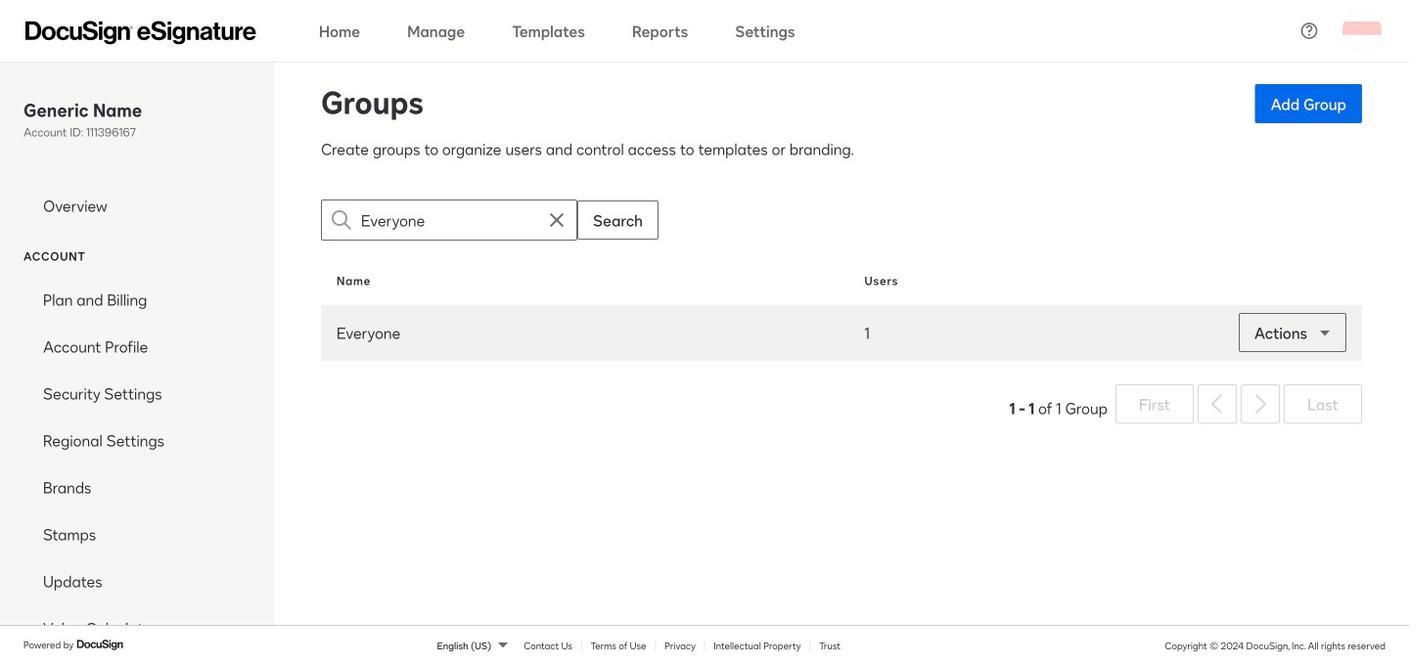 Task type: vqa. For each thing, say whether or not it's contained in the screenshot.
your uploaded profile image
yes



Task type: locate. For each thing, give the bounding box(es) containing it.
docusign admin image
[[25, 21, 256, 45]]

Search text field
[[361, 201, 537, 240]]

account element
[[0, 276, 274, 652]]



Task type: describe. For each thing, give the bounding box(es) containing it.
docusign image
[[76, 637, 125, 653]]

your uploaded profile image image
[[1343, 11, 1382, 50]]



